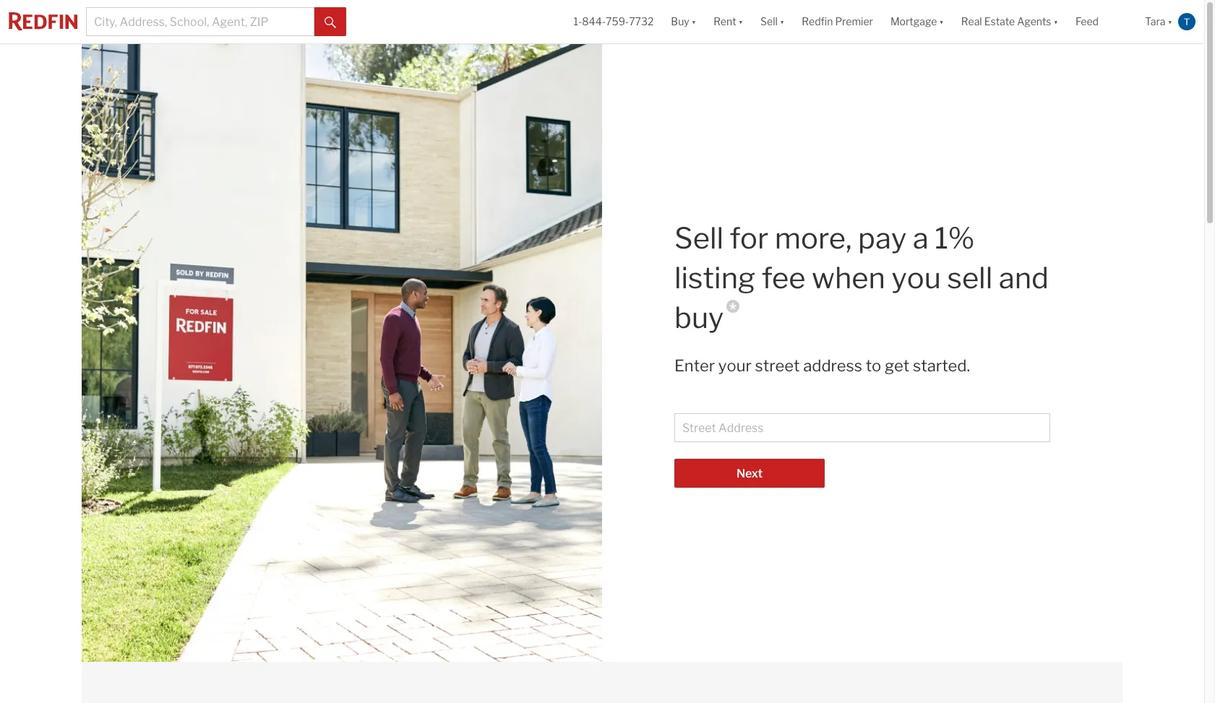 Task type: locate. For each thing, give the bounding box(es) containing it.
redfin premier
[[802, 15, 874, 28]]

3 ▾ from the left
[[780, 15, 785, 28]]

buy ▾
[[672, 15, 697, 28]]

▾ right rent
[[739, 15, 744, 28]]

estate
[[985, 15, 1016, 28]]

sell for sell for more, pay
[[675, 221, 724, 256]]

sell up listing
[[675, 221, 724, 256]]

a 1% listing fee when you sell and buy
[[675, 221, 1050, 336]]

1 horizontal spatial sell
[[761, 15, 778, 28]]

agents
[[1018, 15, 1052, 28]]

sell for sell ▾
[[761, 15, 778, 28]]

▾ for mortgage ▾
[[940, 15, 945, 28]]

get
[[885, 357, 910, 375]]

▾ for sell ▾
[[780, 15, 785, 28]]

sell
[[761, 15, 778, 28], [675, 221, 724, 256]]

feed button
[[1068, 0, 1137, 43]]

5 ▾ from the left
[[1054, 15, 1059, 28]]

tara
[[1146, 15, 1166, 28]]

buy ▾ button
[[672, 0, 697, 43]]

2 ▾ from the left
[[739, 15, 744, 28]]

rent ▾ button
[[705, 0, 752, 43]]

▾ for tara ▾
[[1169, 15, 1173, 28]]

mortgage ▾ button
[[882, 0, 953, 43]]

1-844-759-7732 link
[[574, 15, 654, 28]]

6 ▾ from the left
[[1169, 15, 1173, 28]]

▾ right buy
[[692, 15, 697, 28]]

▾ right tara
[[1169, 15, 1173, 28]]

▾ left redfin
[[780, 15, 785, 28]]

▾ for rent ▾
[[739, 15, 744, 28]]

sell inside dropdown button
[[761, 15, 778, 28]]

4 ▾ from the left
[[940, 15, 945, 28]]

▾ right agents
[[1054, 15, 1059, 28]]

1 vertical spatial sell
[[675, 221, 724, 256]]

street
[[756, 357, 800, 375]]

to
[[866, 357, 882, 375]]

enter
[[675, 357, 715, 375]]

started.
[[914, 357, 971, 375]]

redfin
[[802, 15, 834, 28]]

sell ▾ button
[[752, 0, 794, 43]]

sell ▾
[[761, 15, 785, 28]]

▾ right mortgage on the right top of page
[[940, 15, 945, 28]]

next button
[[675, 460, 825, 488]]

1 ▾ from the left
[[692, 15, 697, 28]]

redfin premier button
[[794, 0, 882, 43]]

mortgage
[[891, 15, 938, 28]]

0 vertical spatial sell
[[761, 15, 778, 28]]

buy
[[672, 15, 690, 28]]

0 horizontal spatial sell
[[675, 221, 724, 256]]

rent
[[714, 15, 737, 28]]

▾
[[692, 15, 697, 28], [739, 15, 744, 28], [780, 15, 785, 28], [940, 15, 945, 28], [1054, 15, 1059, 28], [1169, 15, 1173, 28]]

real estate agents ▾ link
[[962, 0, 1059, 43]]

rent ▾ button
[[714, 0, 744, 43]]

7732
[[629, 15, 654, 28]]

fee
[[762, 260, 806, 296]]

sell right rent ▾
[[761, 15, 778, 28]]



Task type: describe. For each thing, give the bounding box(es) containing it.
more,
[[775, 221, 852, 256]]

sell ▾ button
[[761, 0, 785, 43]]

mortgage ▾ button
[[891, 0, 945, 43]]

real estate agents ▾
[[962, 15, 1059, 28]]

real estate agents ▾ button
[[953, 0, 1068, 43]]

for
[[730, 221, 769, 256]]

disclaimer image
[[727, 300, 740, 313]]

your
[[719, 357, 752, 375]]

mortgage ▾
[[891, 15, 945, 28]]

user photo image
[[1179, 13, 1196, 30]]

1-844-759-7732
[[574, 15, 654, 28]]

pay
[[859, 221, 907, 256]]

759-
[[606, 15, 629, 28]]

1-
[[574, 15, 582, 28]]

submit search image
[[325, 16, 336, 28]]

buy ▾ button
[[663, 0, 705, 43]]

next
[[737, 467, 763, 481]]

Street Address search field
[[675, 414, 1051, 443]]

buy
[[675, 300, 724, 336]]

sell for more, pay
[[675, 221, 913, 256]]

sell
[[948, 260, 993, 296]]

rent ▾
[[714, 15, 744, 28]]

enter your street address to get started.
[[675, 357, 971, 375]]

a
[[913, 221, 929, 256]]

address
[[804, 357, 863, 375]]

844-
[[582, 15, 606, 28]]

listing
[[675, 260, 756, 296]]

you
[[892, 260, 942, 296]]

▾ inside dropdown button
[[1054, 15, 1059, 28]]

feed
[[1076, 15, 1099, 28]]

▾ for buy ▾
[[692, 15, 697, 28]]

tara ▾
[[1146, 15, 1173, 28]]

premier
[[836, 15, 874, 28]]

1%
[[935, 221, 975, 256]]

and
[[1000, 260, 1050, 296]]

when
[[812, 260, 886, 296]]

real
[[962, 15, 983, 28]]

City, Address, School, Agent, ZIP search field
[[86, 7, 315, 36]]



Task type: vqa. For each thing, say whether or not it's contained in the screenshot.
570k
no



